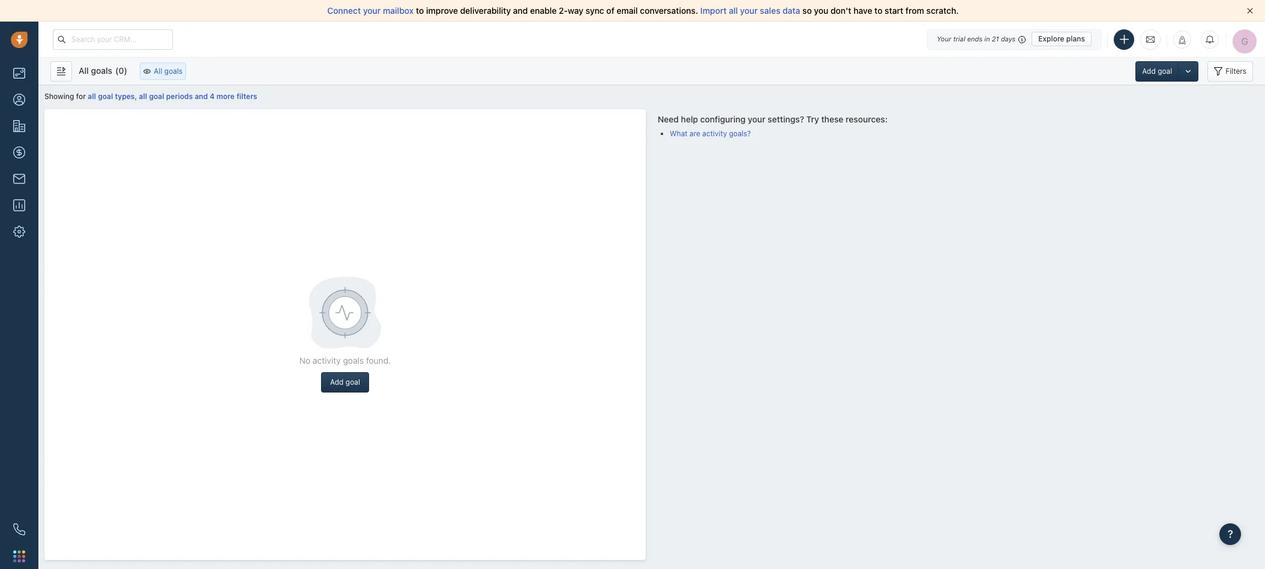 Task type: describe. For each thing, give the bounding box(es) containing it.
phone element
[[7, 518, 31, 542]]

types,
[[115, 92, 137, 101]]

data
[[783, 5, 801, 16]]

filters
[[237, 92, 257, 101]]

resources:
[[846, 114, 888, 124]]

periods
[[166, 92, 193, 101]]

add goal for right add goal button
[[1143, 66, 1173, 75]]

21
[[992, 35, 999, 43]]

help
[[681, 114, 698, 124]]

need
[[658, 114, 679, 124]]

showing
[[44, 92, 74, 101]]

2 to from the left
[[875, 5, 883, 16]]

improve
[[426, 5, 458, 16]]

explore
[[1039, 34, 1065, 43]]

conversations.
[[640, 5, 698, 16]]

0
[[119, 65, 124, 75]]

try
[[807, 114, 819, 124]]

activity inside 'need help configuring your settings? try these resources: what are activity goals?'
[[703, 129, 727, 138]]

sales
[[760, 5, 781, 16]]

days
[[1001, 35, 1016, 43]]

enable
[[530, 5, 557, 16]]

import all your sales data link
[[701, 5, 803, 16]]

your left the mailbox
[[363, 5, 381, 16]]

all goals
[[154, 67, 183, 76]]

goals?
[[729, 129, 751, 138]]

filters button
[[1208, 61, 1254, 81]]

connect your mailbox to improve deliverability and enable 2-way sync of email conversations. import all your sales data so you don't have to start from scratch.
[[327, 5, 959, 16]]

add for bottom add goal button
[[330, 378, 344, 387]]

email image
[[1147, 34, 1155, 44]]

sync
[[586, 5, 604, 16]]

goals for all goals
[[164, 67, 183, 76]]

way
[[568, 5, 584, 16]]

found.
[[366, 355, 391, 365]]

no
[[299, 355, 311, 365]]

1 horizontal spatial add goal button
[[1136, 61, 1179, 81]]

phone image
[[13, 524, 25, 536]]

close image
[[1248, 8, 1254, 14]]

connect your mailbox link
[[327, 5, 416, 16]]

1 horizontal spatial and
[[513, 5, 528, 16]]

1 horizontal spatial all
[[139, 92, 147, 101]]

2 horizontal spatial all
[[729, 5, 738, 16]]

need help configuring your settings? try these resources: what are activity goals?
[[658, 114, 888, 138]]

your inside 'need help configuring your settings? try these resources: what are activity goals?'
[[748, 114, 766, 124]]

for
[[76, 92, 86, 101]]

trial
[[954, 35, 966, 43]]

what
[[670, 129, 688, 138]]

(
[[115, 65, 119, 75]]

mailbox
[[383, 5, 414, 16]]

0 horizontal spatial activity
[[313, 355, 341, 365]]



Task type: locate. For each thing, give the bounding box(es) containing it.
freshworks switcher image
[[13, 550, 25, 562]]

0 horizontal spatial to
[[416, 5, 424, 16]]

you
[[814, 5, 829, 16]]

and
[[513, 5, 528, 16], [195, 92, 208, 101]]

add goal down "email" image
[[1143, 66, 1173, 75]]

plans
[[1067, 34, 1085, 43]]

are
[[690, 129, 701, 138]]

explore plans link
[[1032, 32, 1092, 46]]

2-
[[559, 5, 568, 16]]

connect
[[327, 5, 361, 16]]

all right import on the top right
[[729, 5, 738, 16]]

all for all goals ( 0 )
[[79, 65, 89, 75]]

1 horizontal spatial all
[[154, 67, 162, 76]]

deliverability
[[460, 5, 511, 16]]

add goal
[[1143, 66, 1173, 75], [330, 378, 360, 387]]

your
[[363, 5, 381, 16], [740, 5, 758, 16], [748, 114, 766, 124]]

1 vertical spatial add
[[330, 378, 344, 387]]

0 horizontal spatial all
[[88, 92, 96, 101]]

1 horizontal spatial add
[[1143, 66, 1156, 75]]

to
[[416, 5, 424, 16], [875, 5, 883, 16]]

1 horizontal spatial add goal
[[1143, 66, 1173, 75]]

add down "email" image
[[1143, 66, 1156, 75]]

goals for all goals ( 0 )
[[91, 65, 112, 75]]

add goal down no activity goals found.
[[330, 378, 360, 387]]

scratch.
[[927, 5, 959, 16]]

add down no activity goals found.
[[330, 378, 344, 387]]

all goal types, all goal periods and 4 more filters link
[[88, 92, 257, 101]]

4
[[210, 92, 215, 101]]

0 horizontal spatial add goal button
[[321, 373, 369, 393]]

have
[[854, 5, 873, 16]]

ends
[[968, 35, 983, 43]]

all goals link
[[140, 62, 186, 80]]

0 horizontal spatial and
[[195, 92, 208, 101]]

goals
[[91, 65, 112, 75], [164, 67, 183, 76], [343, 355, 364, 365]]

0 vertical spatial add goal
[[1143, 66, 1173, 75]]

all
[[79, 65, 89, 75], [154, 67, 162, 76]]

0 horizontal spatial goals
[[91, 65, 112, 75]]

and left 4
[[195, 92, 208, 101]]

add goal button
[[1136, 61, 1179, 81], [321, 373, 369, 393]]

Search your CRM... text field
[[53, 29, 173, 50]]

your up goals?
[[748, 114, 766, 124]]

1 horizontal spatial activity
[[703, 129, 727, 138]]

1 vertical spatial add goal
[[330, 378, 360, 387]]

filters
[[1226, 66, 1247, 75]]

0 vertical spatial add goal button
[[1136, 61, 1179, 81]]

1 vertical spatial add goal button
[[321, 373, 369, 393]]

and left 'enable'
[[513, 5, 528, 16]]

to left start
[[875, 5, 883, 16]]

all right for
[[88, 92, 96, 101]]

goals left (
[[91, 65, 112, 75]]

your
[[937, 35, 952, 43]]

all up showing for all goal types, all goal periods and 4 more filters
[[154, 67, 162, 76]]

0 vertical spatial add
[[1143, 66, 1156, 75]]

activity down configuring
[[703, 129, 727, 138]]

1 horizontal spatial goals
[[164, 67, 183, 76]]

explore plans
[[1039, 34, 1085, 43]]

what are activity goals? link
[[670, 129, 751, 138]]

all
[[729, 5, 738, 16], [88, 92, 96, 101], [139, 92, 147, 101]]

these
[[822, 114, 844, 124]]

start
[[885, 5, 904, 16]]

all up for
[[79, 65, 89, 75]]

email
[[617, 5, 638, 16]]

1 horizontal spatial to
[[875, 5, 883, 16]]

goals left found.
[[343, 355, 364, 365]]

goal
[[1158, 66, 1173, 75], [98, 92, 113, 101], [149, 92, 164, 101], [346, 378, 360, 387]]

1 to from the left
[[416, 5, 424, 16]]

all right types,
[[139, 92, 147, 101]]

1 vertical spatial and
[[195, 92, 208, 101]]

configuring
[[701, 114, 746, 124]]

from
[[906, 5, 925, 16]]

don't
[[831, 5, 852, 16]]

of
[[607, 5, 615, 16]]

in
[[985, 35, 990, 43]]

0 horizontal spatial add
[[330, 378, 344, 387]]

activity
[[703, 129, 727, 138], [313, 355, 341, 365]]

add for right add goal button
[[1143, 66, 1156, 75]]

more
[[217, 92, 235, 101]]

so
[[803, 5, 812, 16]]

settings?
[[768, 114, 804, 124]]

add
[[1143, 66, 1156, 75], [330, 378, 344, 387]]

to right the mailbox
[[416, 5, 424, 16]]

no activity goals found.
[[299, 355, 391, 365]]

goals up all goal types, all goal periods and 4 more filters link on the top left
[[164, 67, 183, 76]]

0 horizontal spatial add goal
[[330, 378, 360, 387]]

add goal for bottom add goal button
[[330, 378, 360, 387]]

all goals ( 0 )
[[79, 65, 127, 75]]

add goal button down "email" image
[[1136, 61, 1179, 81]]

import
[[701, 5, 727, 16]]

showing for all goal types, all goal periods and 4 more filters
[[44, 92, 257, 101]]

)
[[124, 65, 127, 75]]

activity right no
[[313, 355, 341, 365]]

your trial ends in 21 days
[[937, 35, 1016, 43]]

add goal button down no activity goals found.
[[321, 373, 369, 393]]

your left sales
[[740, 5, 758, 16]]

2 horizontal spatial goals
[[343, 355, 364, 365]]

0 horizontal spatial all
[[79, 65, 89, 75]]

0 vertical spatial activity
[[703, 129, 727, 138]]

all for all goals
[[154, 67, 162, 76]]

0 vertical spatial and
[[513, 5, 528, 16]]

1 vertical spatial activity
[[313, 355, 341, 365]]



Task type: vqa. For each thing, say whether or not it's contained in the screenshot.
Send email IMAGE
no



